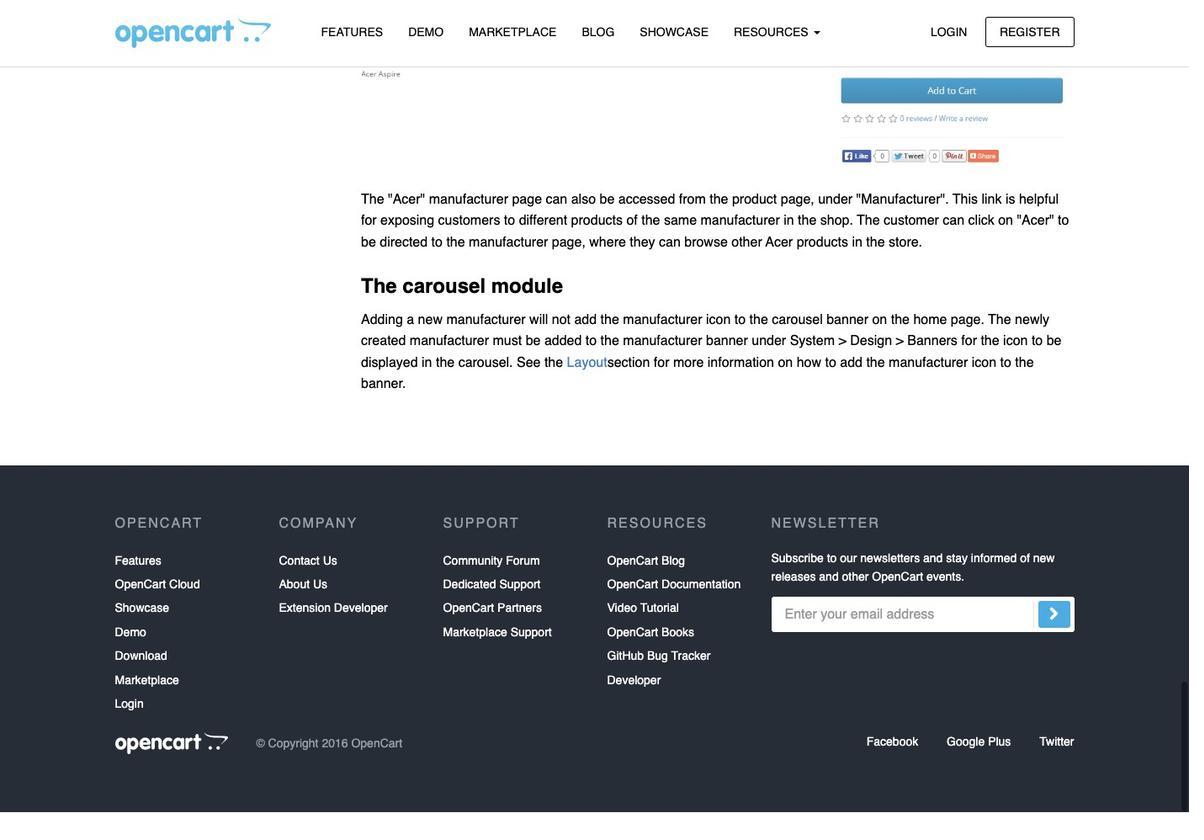 Task type: vqa. For each thing, say whether or not it's contained in the screenshot.
"of" inside the The Tax Report can be accessed through Reports > Reports > Tax. The Tax report displays which type of tax is being paid the most by customers in the store front. Tax information is displayed in either daily, weekly, monthly, or yearly increments depending on which option you select in the "Group By" drop box.
no



Task type: describe. For each thing, give the bounding box(es) containing it.
opencart for opencart cloud
[[115, 579, 166, 592]]

product
[[733, 192, 777, 208]]

how
[[797, 356, 822, 371]]

also
[[572, 192, 596, 208]]

contact
[[279, 555, 320, 568]]

features link for opencart cloud
[[115, 550, 161, 574]]

opencart for opencart
[[115, 517, 203, 532]]

adding a new manufacturer will not add the manufacturer icon to the carousel banner on the home page. the newly created manufacturer must be added to the manufacturer banner under system > design > banners for the icon to be displayed in the carousel. see the
[[361, 313, 1062, 371]]

opencart right 2016
[[351, 738, 403, 751]]

dedicated support
[[443, 579, 541, 592]]

twitter
[[1040, 736, 1075, 750]]

1 horizontal spatial in
[[784, 214, 795, 229]]

1 vertical spatial demo link
[[115, 621, 146, 645]]

opencart cloud link
[[115, 574, 200, 597]]

informed
[[972, 552, 1017, 566]]

© copyright 2016 opencart
[[256, 738, 403, 751]]

exposing
[[381, 214, 435, 229]]

carousel.
[[459, 356, 513, 371]]

displayed
[[361, 356, 418, 371]]

developer link
[[608, 669, 661, 693]]

section
[[608, 356, 650, 371]]

0 vertical spatial icon
[[706, 313, 731, 328]]

other inside the "acer" manufacturer page can also be accessed from the product page, under "manufacturer". this link is helpful for exposing customers to different products of the same manufacturer in the shop. the customer can click on "acer" to be directed to the manufacturer page, where they can browse other acer products in the store.
[[732, 236, 763, 251]]

showcase for the right showcase link
[[640, 25, 709, 39]]

0 horizontal spatial carousel
[[403, 276, 486, 299]]

they
[[630, 236, 656, 251]]

©
[[256, 738, 265, 751]]

video tutorial
[[608, 602, 679, 616]]

page
[[512, 192, 542, 208]]

forum
[[506, 555, 540, 568]]

1 horizontal spatial demo link
[[396, 18, 457, 47]]

stay
[[947, 552, 968, 566]]

opencart blog link
[[608, 550, 686, 574]]

Enter your email address text field
[[772, 598, 1075, 633]]

acer
[[766, 236, 793, 251]]

1 vertical spatial products
[[797, 236, 849, 251]]

blog link
[[570, 18, 628, 47]]

0 vertical spatial support
[[443, 517, 520, 532]]

manufacturer inside section for more information on how to add the manufacturer icon to the banner.
[[889, 356, 969, 371]]

new inside the subscribe to our newsletters and stay informed of new releases and other opencart events.
[[1034, 552, 1055, 566]]

customer
[[884, 214, 940, 229]]

dedicated support link
[[443, 574, 541, 597]]

on inside the "acer" manufacturer page can also be accessed from the product page, under "manufacturer". this link is helpful for exposing customers to different products of the same manufacturer in the shop. the customer can click on "acer" to be directed to the manufacturer page, where they can browse other acer products in the store.
[[999, 214, 1014, 229]]

in inside adding a new manufacturer will not add the manufacturer icon to the carousel banner on the home page. the newly created manufacturer must be added to the manufacturer banner under system > design > banners for the icon to be displayed in the carousel. see the
[[422, 356, 432, 371]]

about us
[[279, 579, 328, 592]]

different
[[519, 214, 568, 229]]

added
[[545, 334, 582, 350]]

0 horizontal spatial marketplace link
[[115, 669, 179, 693]]

events.
[[927, 571, 965, 584]]

to inside the subscribe to our newsletters and stay informed of new releases and other opencart events.
[[827, 552, 837, 566]]

same
[[664, 214, 697, 229]]

this
[[953, 192, 979, 208]]

more
[[674, 356, 704, 371]]

support for marketplace
[[511, 626, 552, 640]]

1 vertical spatial developer
[[608, 674, 661, 688]]

new inside adding a new manufacturer will not add the manufacturer icon to the carousel banner on the home page. the newly created manufacturer must be added to the manufacturer banner under system > design > banners for the icon to be displayed in the carousel. see the
[[418, 313, 443, 328]]

releases
[[772, 571, 816, 584]]

google plus link
[[947, 736, 1012, 750]]

system
[[790, 334, 835, 350]]

facebook
[[867, 736, 919, 750]]

1 horizontal spatial "acer"
[[1018, 214, 1055, 229]]

1 vertical spatial icon
[[1004, 334, 1029, 350]]

2016
[[322, 738, 348, 751]]

newly
[[1016, 313, 1050, 328]]

newsletters
[[861, 552, 920, 566]]

banners
[[908, 334, 958, 350]]

marketplace for marketplace support
[[443, 626, 508, 640]]

1 horizontal spatial showcase link
[[628, 18, 722, 47]]

see
[[517, 356, 541, 371]]

0 horizontal spatial products
[[571, 214, 623, 229]]

support for dedicated
[[500, 579, 541, 592]]

of inside the subscribe to our newsletters and stay informed of new releases and other opencart events.
[[1021, 552, 1031, 566]]

the right shop.
[[857, 214, 881, 229]]

books
[[662, 626, 695, 640]]

opencart inside the subscribe to our newsletters and stay informed of new releases and other opencart events.
[[873, 571, 924, 584]]

facebook link
[[867, 736, 919, 750]]

community forum
[[443, 555, 540, 568]]

github bug tracker
[[608, 650, 711, 664]]

0 vertical spatial login link
[[917, 16, 982, 47]]

0 horizontal spatial banner
[[706, 334, 748, 350]]

0 vertical spatial banner
[[827, 313, 869, 328]]

"manufacturer".
[[857, 192, 950, 208]]

store.
[[889, 236, 923, 251]]

0 vertical spatial marketplace link
[[457, 18, 570, 47]]

design
[[851, 334, 893, 350]]

opencart blog
[[608, 555, 686, 568]]

tutorial
[[641, 602, 679, 616]]

add inside section for more information on how to add the manufacturer icon to the banner.
[[841, 356, 863, 371]]

resources link
[[722, 18, 833, 47]]

for inside section for more information on how to add the manufacturer icon to the banner.
[[654, 356, 670, 371]]

for inside adding a new manufacturer will not add the manufacturer icon to the carousel banner on the home page. the newly created manufacturer must be added to the manufacturer banner under system > design > banners for the icon to be displayed in the carousel. see the
[[962, 334, 978, 350]]

the up exposing
[[361, 192, 384, 208]]

browse
[[685, 236, 728, 251]]

information
[[708, 356, 775, 371]]

about us link
[[279, 574, 328, 597]]

marketplace for left marketplace link
[[115, 674, 179, 688]]

add inside adding a new manufacturer will not add the manufacturer icon to the carousel banner on the home page. the newly created manufacturer must be added to the manufacturer banner under system > design > banners for the icon to be displayed in the carousel. see the
[[575, 313, 597, 328]]

subscribe to our newsletters and stay informed of new releases and other opencart events.
[[772, 552, 1055, 584]]

google plus
[[947, 736, 1012, 750]]

opencart documentation link
[[608, 574, 741, 597]]

link
[[982, 192, 1002, 208]]

shop.
[[821, 214, 854, 229]]

features link for demo
[[309, 18, 396, 47]]

icon inside section for more information on how to add the manufacturer icon to the banner.
[[972, 356, 997, 371]]

github bug tracker link
[[608, 645, 711, 669]]

0 horizontal spatial page,
[[552, 236, 586, 251]]

directed
[[380, 236, 428, 251]]

1 horizontal spatial blog
[[662, 555, 686, 568]]

copyright
[[268, 738, 319, 751]]

be left directed
[[361, 236, 376, 251]]

opencart partners link
[[443, 597, 542, 621]]

must
[[493, 334, 522, 350]]

layout link
[[567, 356, 608, 371]]

where
[[590, 236, 626, 251]]

register link
[[986, 16, 1075, 47]]

community forum link
[[443, 550, 540, 574]]

adding
[[361, 313, 403, 328]]

us for about us
[[313, 579, 328, 592]]

extension developer link
[[279, 597, 388, 621]]

section for more information on how to add the manufacturer icon to the banner.
[[361, 356, 1035, 393]]

opencart for opencart books
[[608, 626, 659, 640]]

opencart - open source shopping cart solution image
[[115, 18, 271, 48]]

of inside the "acer" manufacturer page can also be accessed from the product page, under "manufacturer". this link is helpful for exposing customers to different products of the same manufacturer in the shop. the customer can click on "acer" to be directed to the manufacturer page, where they can browse other acer products in the store.
[[627, 214, 638, 229]]

the carousel module
[[361, 276, 563, 299]]

layout
[[567, 356, 608, 371]]



Task type: locate. For each thing, give the bounding box(es) containing it.
cloud
[[169, 579, 200, 592]]

products down shop.
[[797, 236, 849, 251]]

for inside the "acer" manufacturer page can also be accessed from the product page, under "manufacturer". this link is helpful for exposing customers to different products of the same manufacturer in the shop. the customer can click on "acer" to be directed to the manufacturer page, where they can browse other acer products in the store.
[[361, 214, 377, 229]]

banner up "information"
[[706, 334, 748, 350]]

0 vertical spatial us
[[323, 555, 337, 568]]

a
[[407, 313, 414, 328]]

can
[[546, 192, 568, 208], [943, 214, 965, 229], [659, 236, 681, 251]]

0 vertical spatial features
[[321, 25, 383, 39]]

products up where
[[571, 214, 623, 229]]

0 horizontal spatial in
[[422, 356, 432, 371]]

1 horizontal spatial banner
[[827, 313, 869, 328]]

contact us link
[[279, 550, 337, 574]]

click
[[969, 214, 995, 229]]

to
[[504, 214, 516, 229], [1059, 214, 1070, 229], [432, 236, 443, 251], [735, 313, 746, 328], [586, 334, 597, 350], [1032, 334, 1044, 350], [826, 356, 837, 371], [1001, 356, 1012, 371], [827, 552, 837, 566]]

the right page.
[[989, 313, 1012, 328]]

new right a
[[418, 313, 443, 328]]

banner.
[[361, 378, 406, 393]]

opencart for opencart documentation
[[608, 579, 659, 592]]

"acer" down helpful at the right top
[[1018, 214, 1055, 229]]

0 vertical spatial login
[[931, 25, 968, 38]]

0 vertical spatial resources
[[734, 25, 812, 39]]

1 vertical spatial and
[[820, 571, 839, 584]]

1 vertical spatial login link
[[115, 693, 144, 717]]

2 vertical spatial can
[[659, 236, 681, 251]]

in right displayed
[[422, 356, 432, 371]]

opencart down newsletters
[[873, 571, 924, 584]]

1 horizontal spatial login
[[931, 25, 968, 38]]

add down design
[[841, 356, 863, 371]]

the
[[710, 192, 729, 208], [642, 214, 661, 229], [798, 214, 817, 229], [447, 236, 465, 251], [867, 236, 885, 251], [601, 313, 620, 328], [750, 313, 769, 328], [891, 313, 910, 328], [601, 334, 620, 350], [981, 334, 1000, 350], [436, 356, 455, 371], [545, 356, 563, 371], [867, 356, 886, 371], [1016, 356, 1035, 371]]

company
[[279, 517, 358, 532]]

0 horizontal spatial and
[[820, 571, 839, 584]]

1 horizontal spatial developer
[[608, 674, 661, 688]]

features for demo
[[321, 25, 383, 39]]

be
[[600, 192, 615, 208], [361, 236, 376, 251], [526, 334, 541, 350], [1047, 334, 1062, 350]]

page.
[[951, 313, 985, 328]]

2 horizontal spatial for
[[962, 334, 978, 350]]

resources
[[734, 25, 812, 39], [608, 517, 708, 532]]

opencart for opencart blog
[[608, 555, 659, 568]]

under up "information"
[[752, 334, 787, 350]]

github
[[608, 650, 644, 664]]

1 horizontal spatial on
[[873, 313, 888, 328]]

for left "more" at top
[[654, 356, 670, 371]]

of right informed at bottom right
[[1021, 552, 1031, 566]]

features
[[321, 25, 383, 39], [115, 555, 161, 568]]

showcase
[[640, 25, 709, 39], [115, 602, 169, 616]]

carousel up system
[[772, 313, 823, 328]]

is
[[1006, 192, 1016, 208]]

1 horizontal spatial icon
[[972, 356, 997, 371]]

developer inside extension developer link
[[334, 602, 388, 616]]

newsletter
[[772, 517, 881, 532]]

tracker
[[672, 650, 711, 664]]

extension developer
[[279, 602, 388, 616]]

opencart cloud
[[115, 579, 200, 592]]

manufacturer
[[429, 192, 509, 208], [701, 214, 780, 229], [469, 236, 548, 251], [447, 313, 526, 328], [623, 313, 703, 328], [410, 334, 489, 350], [623, 334, 703, 350], [889, 356, 969, 371]]

google
[[947, 736, 985, 750]]

0 horizontal spatial showcase link
[[115, 597, 169, 621]]

0 vertical spatial and
[[924, 552, 943, 566]]

0 vertical spatial demo
[[409, 25, 444, 39]]

banner
[[827, 313, 869, 328], [706, 334, 748, 350]]

acer inspire product page image
[[361, 0, 1075, 179]]

us right the contact
[[323, 555, 337, 568]]

opencart up github
[[608, 626, 659, 640]]

contact us
[[279, 555, 337, 568]]

showcase right "blog" link
[[640, 25, 709, 39]]

"acer" up exposing
[[388, 192, 425, 208]]

1 vertical spatial showcase
[[115, 602, 169, 616]]

marketplace for marketplace link to the top
[[469, 25, 557, 39]]

0 horizontal spatial blog
[[582, 25, 615, 39]]

1 vertical spatial add
[[841, 356, 863, 371]]

0 vertical spatial "acer"
[[388, 192, 425, 208]]

1 vertical spatial for
[[962, 334, 978, 350]]

2 > from the left
[[896, 334, 904, 350]]

0 vertical spatial can
[[546, 192, 568, 208]]

0 horizontal spatial add
[[575, 313, 597, 328]]

0 horizontal spatial developer
[[334, 602, 388, 616]]

on up design
[[873, 313, 888, 328]]

1 vertical spatial features link
[[115, 550, 161, 574]]

0 horizontal spatial login
[[115, 698, 144, 712]]

extension
[[279, 602, 331, 616]]

0 horizontal spatial "acer"
[[388, 192, 425, 208]]

developer
[[334, 602, 388, 616], [608, 674, 661, 688]]

0 horizontal spatial features
[[115, 555, 161, 568]]

0 vertical spatial on
[[999, 214, 1014, 229]]

login link
[[917, 16, 982, 47], [115, 693, 144, 717]]

community
[[443, 555, 503, 568]]

be up see
[[526, 334, 541, 350]]

the inside adding a new manufacturer will not add the manufacturer icon to the carousel banner on the home page. the newly created manufacturer must be added to the manufacturer banner under system > design > banners for the icon to be displayed in the carousel. see the
[[989, 313, 1012, 328]]

the up the adding
[[361, 276, 397, 299]]

opencart
[[115, 517, 203, 532], [608, 555, 659, 568], [873, 571, 924, 584], [115, 579, 166, 592], [608, 579, 659, 592], [443, 602, 494, 616], [608, 626, 659, 640], [351, 738, 403, 751]]

on inside section for more information on how to add the manufacturer icon to the banner.
[[778, 356, 793, 371]]

video tutorial link
[[608, 597, 679, 621]]

documentation
[[662, 579, 741, 592]]

page, down different
[[552, 236, 586, 251]]

opencart for opencart partners
[[443, 602, 494, 616]]

will
[[530, 313, 548, 328]]

0 vertical spatial showcase
[[640, 25, 709, 39]]

about
[[279, 579, 310, 592]]

support up the community
[[443, 517, 520, 532]]

login
[[931, 25, 968, 38], [115, 698, 144, 712]]

1 horizontal spatial demo
[[409, 25, 444, 39]]

1 horizontal spatial showcase
[[640, 25, 709, 39]]

0 vertical spatial marketplace
[[469, 25, 557, 39]]

2 horizontal spatial in
[[853, 236, 863, 251]]

on left 'how'
[[778, 356, 793, 371]]

0 horizontal spatial can
[[546, 192, 568, 208]]

under inside the "acer" manufacturer page can also be accessed from the product page, under "manufacturer". this link is helpful for exposing customers to different products of the same manufacturer in the shop. the customer can click on "acer" to be directed to the manufacturer page, where they can browse other acer products in the store.
[[819, 192, 853, 208]]

0 vertical spatial under
[[819, 192, 853, 208]]

1 vertical spatial resources
[[608, 517, 708, 532]]

0 horizontal spatial >
[[839, 334, 847, 350]]

1 horizontal spatial features link
[[309, 18, 396, 47]]

0 horizontal spatial login link
[[115, 693, 144, 717]]

0 horizontal spatial other
[[732, 236, 763, 251]]

developer down github
[[608, 674, 661, 688]]

0 vertical spatial blog
[[582, 25, 615, 39]]

support inside dedicated support "link"
[[500, 579, 541, 592]]

under inside adding a new manufacturer will not add the manufacturer icon to the carousel banner on the home page. the newly created manufacturer must be added to the manufacturer banner under system > design > banners for the icon to be displayed in the carousel. see the
[[752, 334, 787, 350]]

0 horizontal spatial icon
[[706, 313, 731, 328]]

1 horizontal spatial and
[[924, 552, 943, 566]]

dedicated
[[443, 579, 496, 592]]

1 vertical spatial showcase link
[[115, 597, 169, 621]]

2 vertical spatial on
[[778, 356, 793, 371]]

1 vertical spatial us
[[313, 579, 328, 592]]

video
[[608, 602, 637, 616]]

showcase link
[[628, 18, 722, 47], [115, 597, 169, 621]]

showcase down opencart cloud "link"
[[115, 602, 169, 616]]

opencart down dedicated
[[443, 602, 494, 616]]

from
[[679, 192, 706, 208]]

0 vertical spatial developer
[[334, 602, 388, 616]]

demo for bottommost demo link
[[115, 626, 146, 640]]

opencart image
[[115, 734, 228, 756]]

the
[[361, 192, 384, 208], [857, 214, 881, 229], [361, 276, 397, 299], [989, 313, 1012, 328]]

be right also
[[600, 192, 615, 208]]

on inside adding a new manufacturer will not add the manufacturer icon to the carousel banner on the home page. the newly created manufacturer must be added to the manufacturer banner under system > design > banners for the icon to be displayed in the carousel. see the
[[873, 313, 888, 328]]

marketplace link
[[457, 18, 570, 47], [115, 669, 179, 693]]

opencart documentation
[[608, 579, 741, 592]]

0 vertical spatial for
[[361, 214, 377, 229]]

1 horizontal spatial can
[[659, 236, 681, 251]]

0 vertical spatial new
[[418, 313, 443, 328]]

0 vertical spatial demo link
[[396, 18, 457, 47]]

marketplace support link
[[443, 621, 552, 645]]

0 horizontal spatial for
[[361, 214, 377, 229]]

helpful
[[1020, 192, 1059, 208]]

opencart up opencart cloud
[[115, 517, 203, 532]]

and up events.
[[924, 552, 943, 566]]

twitter link
[[1040, 736, 1075, 750]]

page, right product
[[781, 192, 815, 208]]

in up acer
[[784, 214, 795, 229]]

other inside the subscribe to our newsletters and stay informed of new releases and other opencart events.
[[843, 571, 869, 584]]

2 vertical spatial icon
[[972, 356, 997, 371]]

support up partners
[[500, 579, 541, 592]]

new right informed at bottom right
[[1034, 552, 1055, 566]]

be down newly
[[1047, 334, 1062, 350]]

1 vertical spatial of
[[1021, 552, 1031, 566]]

plus
[[989, 736, 1012, 750]]

1 horizontal spatial resources
[[734, 25, 812, 39]]

opencart up video tutorial
[[608, 579, 659, 592]]

add right 'not'
[[575, 313, 597, 328]]

opencart inside "link"
[[115, 579, 166, 592]]

support down partners
[[511, 626, 552, 640]]

0 horizontal spatial on
[[778, 356, 793, 371]]

1 vertical spatial on
[[873, 313, 888, 328]]

2 vertical spatial in
[[422, 356, 432, 371]]

can up different
[[546, 192, 568, 208]]

carousel
[[403, 276, 486, 299], [772, 313, 823, 328]]

1 vertical spatial can
[[943, 214, 965, 229]]

support
[[443, 517, 520, 532], [500, 579, 541, 592], [511, 626, 552, 640]]

login link left register link
[[917, 16, 982, 47]]

1 horizontal spatial carousel
[[772, 313, 823, 328]]

can down the same
[[659, 236, 681, 251]]

icon down page.
[[972, 356, 997, 371]]

1 vertical spatial under
[[752, 334, 787, 350]]

in down shop.
[[853, 236, 863, 251]]

> left design
[[839, 334, 847, 350]]

other down our
[[843, 571, 869, 584]]

> right design
[[896, 334, 904, 350]]

1 vertical spatial other
[[843, 571, 869, 584]]

login down download link
[[115, 698, 144, 712]]

1 horizontal spatial login link
[[917, 16, 982, 47]]

1 vertical spatial "acer"
[[1018, 214, 1055, 229]]

carousel inside adding a new manufacturer will not add the manufacturer icon to the carousel banner on the home page. the newly created manufacturer must be added to the manufacturer banner under system > design > banners for the icon to be displayed in the carousel. see the
[[772, 313, 823, 328]]

products
[[571, 214, 623, 229], [797, 236, 849, 251]]

0 vertical spatial features link
[[309, 18, 396, 47]]

icon down newly
[[1004, 334, 1029, 350]]

1 vertical spatial carousel
[[772, 313, 823, 328]]

1 > from the left
[[839, 334, 847, 350]]

1 horizontal spatial of
[[1021, 552, 1031, 566]]

1 vertical spatial login
[[115, 698, 144, 712]]

0 vertical spatial of
[[627, 214, 638, 229]]

0 vertical spatial add
[[575, 313, 597, 328]]

opencart partners
[[443, 602, 542, 616]]

icon up "information"
[[706, 313, 731, 328]]

0 horizontal spatial of
[[627, 214, 638, 229]]

and right releases at the bottom of page
[[820, 571, 839, 584]]

login left register
[[931, 25, 968, 38]]

1 vertical spatial new
[[1034, 552, 1055, 566]]

download link
[[115, 645, 167, 669]]

on down is
[[999, 214, 1014, 229]]

us right about
[[313, 579, 328, 592]]

1 horizontal spatial page,
[[781, 192, 815, 208]]

home
[[914, 313, 948, 328]]

demo link
[[396, 18, 457, 47], [115, 621, 146, 645]]

login link down download link
[[115, 693, 144, 717]]

"acer"
[[388, 192, 425, 208], [1018, 214, 1055, 229]]

1 horizontal spatial add
[[841, 356, 863, 371]]

0 horizontal spatial resources
[[608, 517, 708, 532]]

bug
[[648, 650, 668, 664]]

under up shop.
[[819, 192, 853, 208]]

marketplace inside marketplace link
[[469, 25, 557, 39]]

marketplace
[[469, 25, 557, 39], [443, 626, 508, 640], [115, 674, 179, 688]]

of up they
[[627, 214, 638, 229]]

demo for the rightmost demo link
[[409, 25, 444, 39]]

can down this
[[943, 214, 965, 229]]

showcase for left showcase link
[[115, 602, 169, 616]]

carousel up a
[[403, 276, 486, 299]]

created
[[361, 334, 406, 350]]

1 horizontal spatial features
[[321, 25, 383, 39]]

of
[[627, 214, 638, 229], [1021, 552, 1031, 566]]

1 vertical spatial support
[[500, 579, 541, 592]]

under
[[819, 192, 853, 208], [752, 334, 787, 350]]

us for contact us
[[323, 555, 337, 568]]

for left exposing
[[361, 214, 377, 229]]

1 vertical spatial banner
[[706, 334, 748, 350]]

1 vertical spatial in
[[853, 236, 863, 251]]

register
[[1000, 25, 1061, 38]]

marketplace inside marketplace support link
[[443, 626, 508, 640]]

1 horizontal spatial for
[[654, 356, 670, 371]]

page,
[[781, 192, 815, 208], [552, 236, 586, 251]]

opencart up opencart documentation
[[608, 555, 659, 568]]

2 horizontal spatial icon
[[1004, 334, 1029, 350]]

opencart inside 'link'
[[608, 626, 659, 640]]

opencart left cloud
[[115, 579, 166, 592]]

developer right extension on the bottom
[[334, 602, 388, 616]]

angle right image
[[1050, 605, 1060, 625]]

accessed
[[619, 192, 676, 208]]

other left acer
[[732, 236, 763, 251]]

for down page.
[[962, 334, 978, 350]]

banner up design
[[827, 313, 869, 328]]

0 vertical spatial products
[[571, 214, 623, 229]]

0 vertical spatial carousel
[[403, 276, 486, 299]]

1 horizontal spatial >
[[896, 334, 904, 350]]

opencart books link
[[608, 621, 695, 645]]

1 vertical spatial page,
[[552, 236, 586, 251]]

support inside marketplace support link
[[511, 626, 552, 640]]

1 horizontal spatial other
[[843, 571, 869, 584]]

0 vertical spatial showcase link
[[628, 18, 722, 47]]

features for opencart cloud
[[115, 555, 161, 568]]



